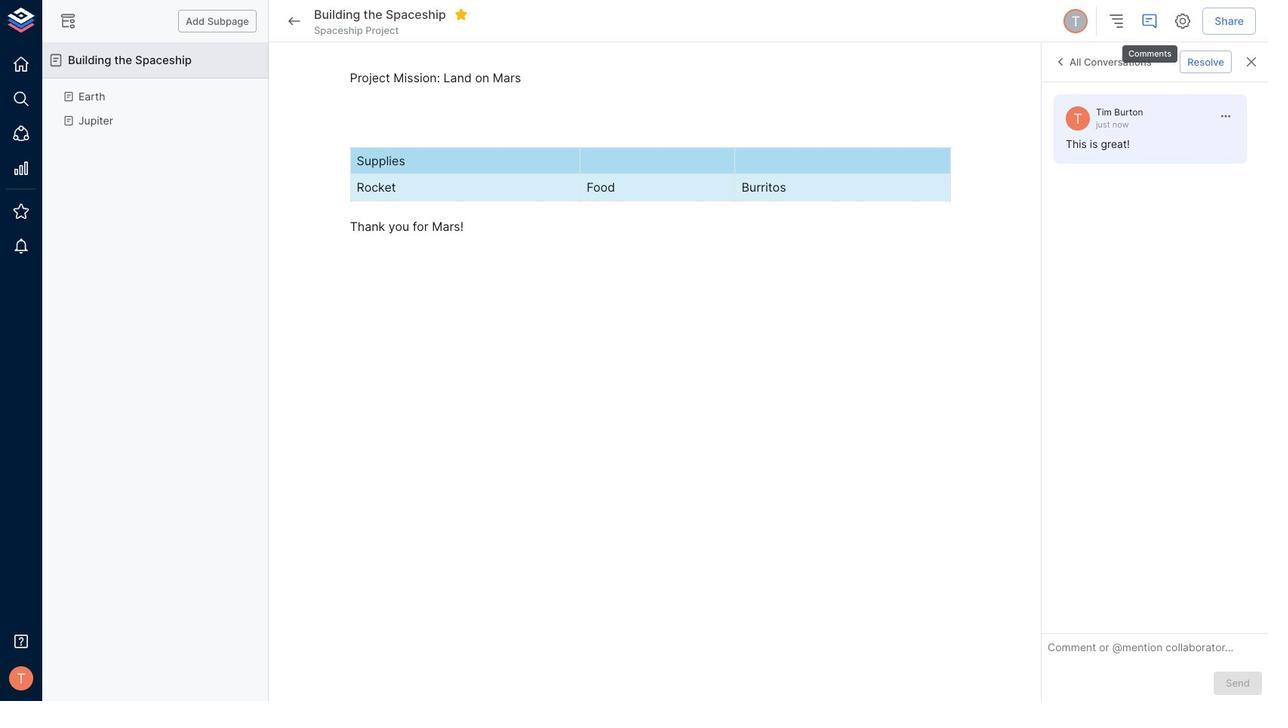 Task type: describe. For each thing, give the bounding box(es) containing it.
settings image
[[1174, 12, 1193, 30]]

comments image
[[1141, 12, 1159, 30]]

hide wiki image
[[59, 12, 77, 30]]

go back image
[[285, 12, 304, 30]]



Task type: locate. For each thing, give the bounding box(es) containing it.
tooltip
[[1121, 35, 1180, 64]]

table of contents image
[[1108, 12, 1126, 30]]

Comment or @mention collaborator... text field
[[1048, 641, 1263, 660]]

remove favorite image
[[454, 7, 468, 21]]



Task type: vqa. For each thing, say whether or not it's contained in the screenshot.
the right The T
no



